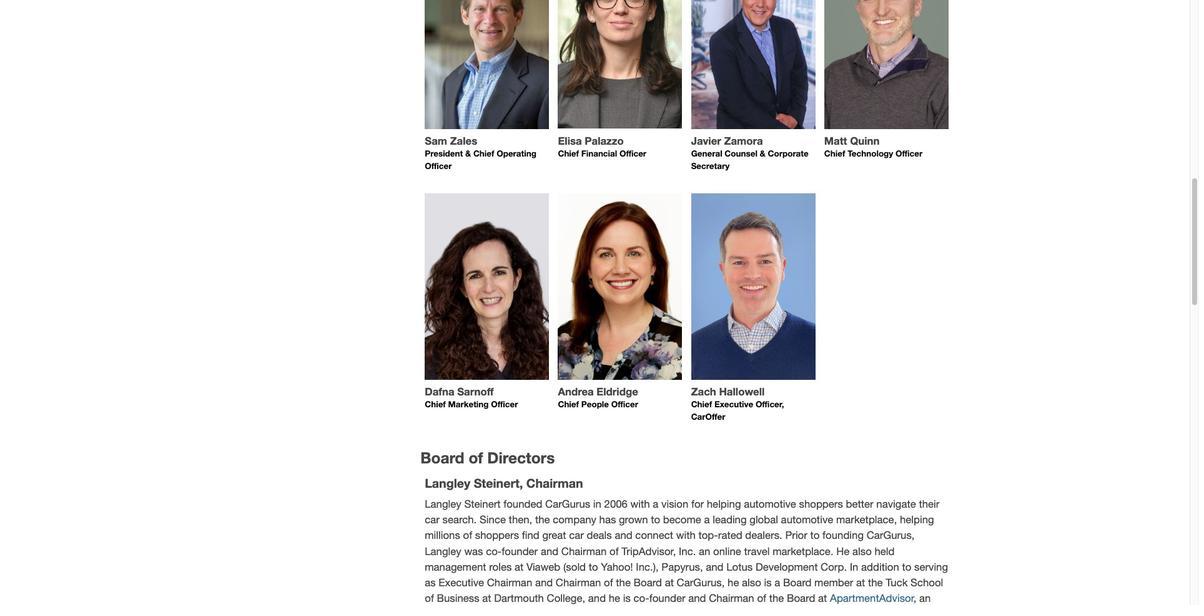 Task type: vqa. For each thing, say whether or not it's contained in the screenshot.
done at the bottom of page
no



Task type: describe. For each thing, give the bounding box(es) containing it.
and down great
[[541, 546, 559, 558]]

hallowell
[[719, 386, 765, 398]]

for
[[691, 499, 704, 511]]

0 horizontal spatial car
[[425, 514, 440, 527]]

0 horizontal spatial a
[[653, 499, 659, 511]]

vision
[[662, 499, 689, 511]]

of up steinert,
[[469, 449, 483, 467]]

caroffer
[[691, 412, 726, 422]]

operating
[[497, 149, 537, 159]]

officer for matt quinn
[[896, 149, 923, 159]]

development
[[756, 561, 818, 574]]

cargurus
[[545, 499, 590, 511]]

school
[[911, 577, 943, 590]]

zamora
[[724, 135, 763, 147]]

steinert,
[[474, 476, 523, 491]]

0 horizontal spatial is
[[623, 593, 631, 605]]

steinert
[[464, 499, 501, 511]]

and down 'grown'
[[615, 530, 633, 542]]

chairman down lotus
[[709, 593, 754, 605]]

tuck
[[886, 577, 908, 590]]

langley for langley steinert founded cargurus in 2006 with a vision for helping automotive shoppers better navigate their car search. since then, the company has grown to become a leading global automotive marketplace, helping millions of shoppers find great car deals and connect with top-rated dealers. prior to founding cargurus, langley was co-founder and chairman of tripadvisor, inc. an online travel marketplace. he also held management roles at viaweb (sold to yahoo! inc.), papyrus, and lotus development corp. in addition to serving as executive chairman and chairman of the board at cargurus, he also is a board member at the tuck school of business at dartmouth college, and he is co-founder and chairman of the board at
[[425, 499, 461, 511]]

travel
[[744, 546, 770, 558]]

officer for dafna sarnoff
[[491, 400, 518, 410]]

general
[[691, 149, 723, 159]]

their
[[919, 499, 940, 511]]

matt quinn chief technology officer
[[824, 135, 923, 159]]

marketplace,
[[836, 514, 897, 527]]

1 horizontal spatial with
[[676, 530, 696, 542]]

zach hallowell chief executive officer, caroffer
[[691, 386, 784, 422]]

has
[[599, 514, 616, 527]]

3 langley from the top
[[425, 546, 461, 558]]

of down as
[[425, 593, 434, 605]]

viaweb
[[527, 561, 561, 574]]

sam
[[425, 135, 447, 147]]

sarnoff
[[457, 386, 494, 398]]

1 vertical spatial co-
[[634, 593, 649, 605]]

marketplace.
[[773, 546, 834, 558]]

held
[[875, 546, 895, 558]]

the down development
[[769, 593, 784, 605]]

president
[[425, 149, 463, 159]]

counsel
[[725, 149, 758, 159]]

0 vertical spatial founder
[[502, 546, 538, 558]]

college,
[[547, 593, 585, 605]]

marketing
[[448, 400, 489, 410]]

company
[[553, 514, 596, 527]]

officer inside sam zales president & chief operating officer
[[425, 161, 452, 171]]

of down yahoo!
[[604, 577, 613, 590]]

langley steinert founded cargurus in 2006 with a vision for helping automotive shoppers better navigate their car search. since then, the company has grown to become a leading global automotive marketplace, helping millions of shoppers find great car deals and connect with top-rated dealers. prior to founding cargurus, langley was co-founder and chairman of tripadvisor, inc. an online travel marketplace. he also held management roles at viaweb (sold to yahoo! inc.), papyrus, and lotus development corp. in addition to serving as executive chairman and chairman of the board at cargurus, he also is a board member at the tuck school of business at dartmouth college, and he is co-founder and chairman of the board at
[[425, 499, 948, 605]]

global
[[750, 514, 778, 527]]

quinn
[[850, 135, 880, 147]]

search.
[[443, 514, 477, 527]]

1 horizontal spatial cargurus,
[[867, 530, 915, 542]]

find
[[522, 530, 540, 542]]

tripadvisor,
[[622, 546, 676, 558]]

1 horizontal spatial founder
[[649, 593, 686, 605]]

corporate
[[768, 149, 809, 159]]

sam zales president & chief operating officer
[[425, 135, 537, 171]]

corp.
[[821, 561, 847, 574]]

andrea
[[558, 386, 594, 398]]

roles
[[489, 561, 512, 574]]

leading
[[713, 514, 747, 527]]

and down online
[[706, 561, 724, 574]]

chairman down roles
[[487, 577, 532, 590]]

eldridge
[[597, 386, 638, 398]]

since
[[480, 514, 506, 527]]

connect
[[635, 530, 673, 542]]

of up yahoo!
[[610, 546, 619, 558]]

elisa
[[558, 135, 582, 147]]

& inside the javier zamora general counsel & corporate secretary
[[760, 149, 766, 159]]

member
[[815, 577, 853, 590]]

become
[[663, 514, 701, 527]]

1 vertical spatial shoppers
[[475, 530, 519, 542]]

0 vertical spatial he
[[728, 577, 739, 590]]

inc.
[[679, 546, 696, 558]]

inc.),
[[636, 561, 659, 574]]

chief inside sam zales president & chief operating officer
[[473, 149, 494, 159]]

officer for elisa palazzo
[[620, 149, 647, 159]]

1 horizontal spatial is
[[764, 577, 772, 590]]

dealers.
[[745, 530, 783, 542]]

0 vertical spatial shoppers
[[799, 499, 843, 511]]

2 horizontal spatial a
[[775, 577, 780, 590]]

papyrus,
[[662, 561, 703, 574]]

executive inside zach hallowell chief executive officer, caroffer
[[715, 400, 753, 410]]

serving
[[914, 561, 948, 574]]

at up , an
[[665, 577, 674, 590]]

technology
[[848, 149, 893, 159]]

zach
[[691, 386, 716, 398]]

to right prior
[[811, 530, 820, 542]]

chairman down the (sold
[[556, 577, 601, 590]]

andrea eldridge chief people officer
[[558, 386, 641, 410]]

& inside sam zales president & chief operating officer
[[465, 149, 471, 159]]

great
[[542, 530, 566, 542]]

officer,
[[756, 400, 784, 410]]

javier zamora general counsel & corporate secretary
[[691, 135, 809, 171]]

an inside langley steinert founded cargurus in 2006 with a vision for helping automotive shoppers better navigate their car search. since then, the company has grown to become a leading global automotive marketplace, helping millions of shoppers find great car deals and connect with top-rated dealers. prior to founding cargurus, langley was co-founder and chairman of tripadvisor, inc. an online travel marketplace. he also held management roles at viaweb (sold to yahoo! inc.), papyrus, and lotus development corp. in addition to serving as executive chairman and chairman of the board at cargurus, he also is a board member at the tuck school of business at dartmouth college, and he is co-founder and chairman of the board at
[[699, 546, 710, 558]]

and right the college,
[[588, 593, 606, 605]]

people
[[581, 400, 609, 410]]

deals
[[587, 530, 612, 542]]

dafna
[[425, 386, 454, 398]]

prior
[[785, 530, 808, 542]]

the down yahoo!
[[616, 577, 631, 590]]

navigate
[[877, 499, 916, 511]]

yahoo!
[[601, 561, 633, 574]]

executive inside langley steinert founded cargurus in 2006 with a vision for helping automotive shoppers better navigate their car search. since then, the company has grown to become a leading global automotive marketplace, helping millions of shoppers find great car deals and connect with top-rated dealers. prior to founding cargurus, langley was co-founder and chairman of tripadvisor, inc. an online travel marketplace. he also held management roles at viaweb (sold to yahoo! inc.), papyrus, and lotus development corp. in addition to serving as executive chairman and chairman of the board at cargurus, he also is a board member at the tuck school of business at dartmouth college, and he is co-founder and chairman of the board at
[[439, 577, 484, 590]]

to up connect
[[651, 514, 660, 527]]

zales
[[450, 135, 477, 147]]



Task type: locate. For each thing, give the bounding box(es) containing it.
chief inside elisa palazzo chief financial officer
[[558, 149, 579, 159]]

2 langley from the top
[[425, 499, 461, 511]]

1 vertical spatial helping
[[900, 514, 934, 527]]

0 horizontal spatial executive
[[439, 577, 484, 590]]

he down lotus
[[728, 577, 739, 590]]

a left vision
[[653, 499, 659, 511]]

chief down the elisa at top left
[[558, 149, 579, 159]]

also up in
[[853, 546, 872, 558]]

top-
[[699, 530, 718, 542]]

chief for matt quinn
[[824, 149, 845, 159]]

is down development
[[764, 577, 772, 590]]

chief down the zach
[[691, 400, 712, 410]]

grown
[[619, 514, 648, 527]]

officer inside dafna sarnoff chief marketing officer
[[491, 400, 518, 410]]

& right counsel
[[760, 149, 766, 159]]

with up 'grown'
[[631, 499, 650, 511]]

a
[[653, 499, 659, 511], [704, 514, 710, 527], [775, 577, 780, 590]]

officer right technology
[[896, 149, 923, 159]]

chief inside zach hallowell chief executive officer, caroffer
[[691, 400, 712, 410]]

chief for andrea eldridge
[[558, 400, 579, 410]]

rated
[[718, 530, 743, 542]]

1 vertical spatial he
[[609, 593, 620, 605]]

chief for dafna sarnoff
[[425, 400, 446, 410]]

cargurus, up held
[[867, 530, 915, 542]]

langley
[[425, 476, 470, 491], [425, 499, 461, 511], [425, 546, 461, 558]]

& down zales at the left top of page
[[465, 149, 471, 159]]

of down development
[[757, 593, 766, 605]]

an right ','
[[920, 593, 931, 605]]

to right the (sold
[[589, 561, 598, 574]]

financial
[[581, 149, 617, 159]]

also down lotus
[[742, 577, 761, 590]]

with
[[631, 499, 650, 511], [676, 530, 696, 542]]

directors
[[487, 449, 555, 467]]

1 vertical spatial langley
[[425, 499, 461, 511]]

langley for langley steinert, chairman
[[425, 476, 470, 491]]

,
[[914, 593, 917, 605]]

javier
[[691, 135, 721, 147]]

0 horizontal spatial he
[[609, 593, 620, 605]]

helping down their
[[900, 514, 934, 527]]

leadership team element
[[421, 0, 953, 436]]

officer inside the matt quinn chief technology officer
[[896, 149, 923, 159]]

of up was
[[463, 530, 472, 542]]

officer down eldridge
[[611, 400, 638, 410]]

0 vertical spatial is
[[764, 577, 772, 590]]

0 horizontal spatial an
[[699, 546, 710, 558]]

langley steinert, chairman element
[[421, 476, 953, 606]]

1 vertical spatial a
[[704, 514, 710, 527]]

apartmentadvisor link
[[830, 593, 914, 605]]

shoppers
[[799, 499, 843, 511], [475, 530, 519, 542]]

as
[[425, 577, 436, 590]]

2 vertical spatial langley
[[425, 546, 461, 558]]

officer
[[620, 149, 647, 159], [896, 149, 923, 159], [425, 161, 452, 171], [491, 400, 518, 410], [611, 400, 638, 410]]

and down the viaweb
[[535, 577, 553, 590]]

board
[[421, 449, 464, 467], [634, 577, 662, 590], [783, 577, 812, 590], [787, 593, 815, 605]]

executive
[[715, 400, 753, 410], [439, 577, 484, 590]]

to
[[651, 514, 660, 527], [811, 530, 820, 542], [589, 561, 598, 574], [902, 561, 912, 574]]

a up top-
[[704, 514, 710, 527]]

business
[[437, 593, 480, 605]]

0 vertical spatial car
[[425, 514, 440, 527]]

automotive
[[744, 499, 796, 511], [781, 514, 833, 527]]

1 vertical spatial cargurus,
[[677, 577, 725, 590]]

0 vertical spatial cargurus,
[[867, 530, 915, 542]]

officer inside andrea eldridge chief people officer
[[611, 400, 638, 410]]

in
[[850, 561, 859, 574]]

management
[[425, 561, 486, 574]]

then,
[[509, 514, 532, 527]]

founder down find
[[502, 546, 538, 558]]

car
[[425, 514, 440, 527], [569, 530, 584, 542]]

0 horizontal spatial founder
[[502, 546, 538, 558]]

1 horizontal spatial he
[[728, 577, 739, 590]]

cargurus,
[[867, 530, 915, 542], [677, 577, 725, 590]]

chairman up cargurus
[[526, 476, 583, 491]]

1 horizontal spatial car
[[569, 530, 584, 542]]

0 horizontal spatial shoppers
[[475, 530, 519, 542]]

he
[[837, 546, 850, 558]]

langley steinert, chairman
[[425, 476, 583, 491]]

was
[[464, 546, 483, 558]]

addition
[[861, 561, 899, 574]]

executive down the hallowell
[[715, 400, 753, 410]]

lotus
[[727, 561, 753, 574]]

an down top-
[[699, 546, 710, 558]]

shoppers up founding
[[799, 499, 843, 511]]

helping up leading
[[707, 499, 741, 511]]

an
[[699, 546, 710, 558], [920, 593, 931, 605]]

at
[[515, 561, 524, 574], [665, 577, 674, 590], [856, 577, 865, 590], [482, 593, 491, 605], [818, 593, 827, 605]]

chief down matt
[[824, 149, 845, 159]]

the up great
[[535, 514, 550, 527]]

1 & from the left
[[465, 149, 471, 159]]

1 vertical spatial is
[[623, 593, 631, 605]]

and
[[615, 530, 633, 542], [541, 546, 559, 558], [706, 561, 724, 574], [535, 577, 553, 590], [588, 593, 606, 605], [689, 593, 706, 605]]

apartmentadvisor
[[830, 593, 914, 605]]

officer inside elisa palazzo chief financial officer
[[620, 149, 647, 159]]

1 vertical spatial with
[[676, 530, 696, 542]]

1 vertical spatial executive
[[439, 577, 484, 590]]

1 horizontal spatial co-
[[634, 593, 649, 605]]

1 vertical spatial automotive
[[781, 514, 833, 527]]

(sold
[[563, 561, 586, 574]]

chief
[[473, 149, 494, 159], [558, 149, 579, 159], [824, 149, 845, 159], [425, 400, 446, 410], [558, 400, 579, 410], [691, 400, 712, 410]]

shoppers down the since
[[475, 530, 519, 542]]

0 horizontal spatial helping
[[707, 499, 741, 511]]

secretary
[[691, 161, 730, 171]]

co-
[[486, 546, 502, 558], [634, 593, 649, 605]]

1 langley from the top
[[425, 476, 470, 491]]

0 horizontal spatial cargurus,
[[677, 577, 725, 590]]

chief down andrea
[[558, 400, 579, 410]]

with up inc.
[[676, 530, 696, 542]]

1 horizontal spatial a
[[704, 514, 710, 527]]

chief inside the matt quinn chief technology officer
[[824, 149, 845, 159]]

chief inside dafna sarnoff chief marketing officer
[[425, 400, 446, 410]]

1 vertical spatial founder
[[649, 593, 686, 605]]

0 vertical spatial co-
[[486, 546, 502, 558]]

0 horizontal spatial also
[[742, 577, 761, 590]]

&
[[465, 149, 471, 159], [760, 149, 766, 159]]

of
[[469, 449, 483, 467], [463, 530, 472, 542], [610, 546, 619, 558], [604, 577, 613, 590], [425, 593, 434, 605], [757, 593, 766, 605]]

at down in
[[856, 577, 865, 590]]

2 vertical spatial a
[[775, 577, 780, 590]]

0 vertical spatial an
[[699, 546, 710, 558]]

0 vertical spatial helping
[[707, 499, 741, 511]]

officer down the sarnoff
[[491, 400, 518, 410]]

palazzo
[[585, 135, 624, 147]]

the
[[535, 514, 550, 527], [616, 577, 631, 590], [868, 577, 883, 590], [769, 593, 784, 605]]

officer for andrea eldridge
[[611, 400, 638, 410]]

founded
[[504, 499, 542, 511]]

in
[[593, 499, 602, 511]]

car down "company"
[[569, 530, 584, 542]]

dartmouth
[[494, 593, 544, 605]]

0 vertical spatial automotive
[[744, 499, 796, 511]]

1 vertical spatial also
[[742, 577, 761, 590]]

0 vertical spatial a
[[653, 499, 659, 511]]

automotive up prior
[[781, 514, 833, 527]]

millions
[[425, 530, 460, 542]]

board of directors
[[421, 449, 555, 467]]

1 horizontal spatial executive
[[715, 400, 753, 410]]

1 horizontal spatial helping
[[900, 514, 934, 527]]

0 vertical spatial executive
[[715, 400, 753, 410]]

a down development
[[775, 577, 780, 590]]

at down member
[[818, 593, 827, 605]]

car up millions
[[425, 514, 440, 527]]

founding
[[823, 530, 864, 542]]

dafna sarnoff chief marketing officer
[[425, 386, 518, 410]]

1 vertical spatial car
[[569, 530, 584, 542]]

chairman
[[526, 476, 583, 491], [561, 546, 607, 558], [487, 577, 532, 590], [556, 577, 601, 590], [709, 593, 754, 605]]

an inside , an
[[920, 593, 931, 605]]

the up apartmentadvisor link
[[868, 577, 883, 590]]

founder down papyrus,
[[649, 593, 686, 605]]

cargurus, down papyrus,
[[677, 577, 725, 590]]

founder
[[502, 546, 538, 558], [649, 593, 686, 605]]

chief for elisa palazzo
[[558, 149, 579, 159]]

officer down president
[[425, 161, 452, 171]]

2006
[[604, 499, 628, 511]]

to up tuck
[[902, 561, 912, 574]]

chief down dafna
[[425, 400, 446, 410]]

is down yahoo!
[[623, 593, 631, 605]]

1 vertical spatial an
[[920, 593, 931, 605]]

executive up business
[[439, 577, 484, 590]]

1 horizontal spatial shoppers
[[799, 499, 843, 511]]

0 horizontal spatial with
[[631, 499, 650, 511]]

he down yahoo!
[[609, 593, 620, 605]]

0 vertical spatial with
[[631, 499, 650, 511]]

elisa palazzo chief financial officer
[[558, 135, 647, 159]]

1 horizontal spatial also
[[853, 546, 872, 558]]

co- up roles
[[486, 546, 502, 558]]

2 & from the left
[[760, 149, 766, 159]]

automotive up global
[[744, 499, 796, 511]]

officer down palazzo
[[620, 149, 647, 159]]

chairman up the (sold
[[561, 546, 607, 558]]

better
[[846, 499, 874, 511]]

1 horizontal spatial an
[[920, 593, 931, 605]]

, an
[[425, 593, 937, 606]]

helping
[[707, 499, 741, 511], [900, 514, 934, 527]]

co- down inc.), at the right bottom
[[634, 593, 649, 605]]

1 horizontal spatial &
[[760, 149, 766, 159]]

at right roles
[[515, 561, 524, 574]]

and down papyrus,
[[689, 593, 706, 605]]

0 horizontal spatial co-
[[486, 546, 502, 558]]

matt
[[824, 135, 847, 147]]

0 horizontal spatial &
[[465, 149, 471, 159]]

chief down zales at the left top of page
[[473, 149, 494, 159]]

chief for zach hallowell
[[691, 400, 712, 410]]

online
[[713, 546, 741, 558]]

chief inside andrea eldridge chief people officer
[[558, 400, 579, 410]]

at right business
[[482, 593, 491, 605]]

0 vertical spatial langley
[[425, 476, 470, 491]]

0 vertical spatial also
[[853, 546, 872, 558]]



